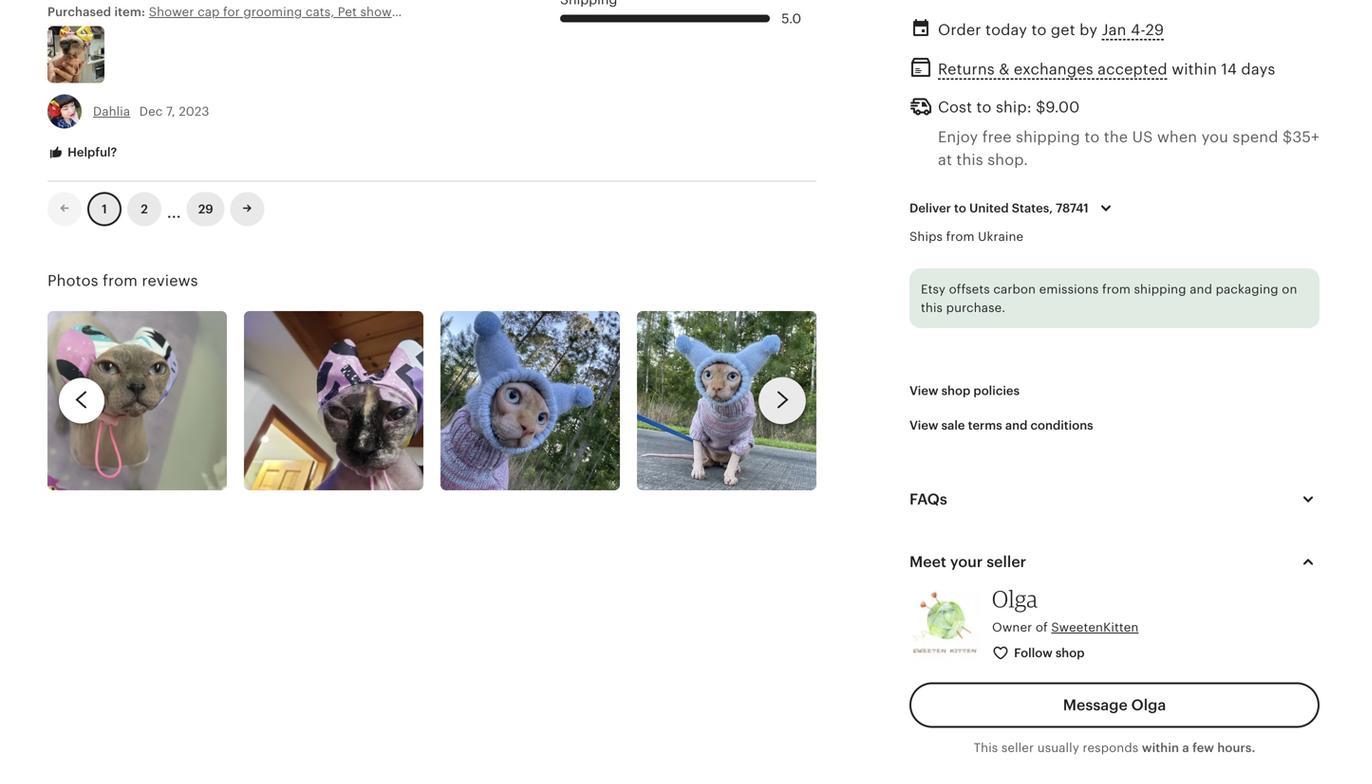 Task type: locate. For each thing, give the bounding box(es) containing it.
0 vertical spatial view
[[910, 384, 939, 398]]

and inside etsy offsets carbon emissions from shipping and packaging on this purchase.
[[1190, 282, 1213, 297]]

this inside enjoy free shipping to the us when you spend $35+ at this shop.
[[957, 152, 984, 169]]

1 horizontal spatial olga
[[1131, 698, 1166, 715]]

purchase.
[[946, 301, 1006, 315]]

from for ukraine
[[946, 230, 975, 244]]

7,
[[166, 104, 175, 119]]

1 horizontal spatial and
[[1190, 282, 1213, 297]]

shipping
[[1016, 129, 1080, 146], [1134, 282, 1187, 297]]

78741
[[1056, 201, 1089, 216]]

shop inside button
[[1056, 647, 1085, 661]]

sale
[[942, 419, 965, 433]]

and
[[1190, 282, 1213, 297], [1005, 419, 1028, 433]]

cap right shower
[[407, 5, 430, 19]]

0 horizontal spatial this
[[921, 301, 943, 315]]

meet
[[910, 554, 947, 571]]

2 cap from the left
[[407, 5, 430, 19]]

cap left for on the top of page
[[198, 5, 220, 19]]

this right at
[[957, 152, 984, 169]]

and right terms
[[1005, 419, 1028, 433]]

on
[[1282, 282, 1298, 297]]

to left united
[[954, 201, 966, 216]]

when
[[1157, 129, 1198, 146]]

this down etsy
[[921, 301, 943, 315]]

cap
[[198, 5, 220, 19], [407, 5, 430, 19]]

policies
[[974, 384, 1020, 398]]

1 horizontal spatial cap
[[407, 5, 430, 19]]

1 vertical spatial 29
[[198, 202, 213, 217]]

message olga
[[1063, 698, 1166, 715]]

1 vertical spatial view
[[910, 419, 939, 433]]

of
[[1036, 621, 1048, 635]]

to right cost
[[977, 99, 992, 116]]

from
[[946, 230, 975, 244], [103, 273, 138, 290], [1102, 282, 1131, 297]]

photos from reviews
[[47, 273, 198, 290]]

by
[[1080, 21, 1098, 39]]

dahlia link
[[93, 104, 130, 119]]

from for reviews
[[103, 273, 138, 290]]

0 horizontal spatial shop
[[942, 384, 971, 398]]

shop down sweetenkitten link
[[1056, 647, 1085, 661]]

0 vertical spatial and
[[1190, 282, 1213, 297]]

shop.
[[988, 152, 1028, 169]]

1
[[102, 202, 107, 217]]

within left 14
[[1172, 61, 1217, 78]]

1 horizontal spatial from
[[946, 230, 975, 244]]

within for 14
[[1172, 61, 1217, 78]]

this inside etsy offsets carbon emissions from shipping and packaging on this purchase.
[[921, 301, 943, 315]]

olga
[[992, 585, 1038, 613], [1131, 698, 1166, 715]]

and left packaging
[[1190, 282, 1213, 297]]

0 vertical spatial seller
[[987, 554, 1027, 571]]

29 right the jan
[[1146, 21, 1164, 39]]

1 view from the top
[[910, 384, 939, 398]]

packaging
[[1216, 282, 1279, 297]]

free
[[983, 129, 1012, 146]]

view
[[910, 384, 939, 398], [910, 419, 939, 433]]

deliver
[[910, 201, 951, 216]]

1 horizontal spatial this
[[957, 152, 984, 169]]

follow shop
[[1014, 647, 1085, 661]]

pet
[[338, 5, 357, 19]]

9.00
[[1046, 99, 1080, 116]]

seller inside dropdown button
[[987, 554, 1027, 571]]

0 vertical spatial shipping
[[1016, 129, 1080, 146]]

from right the ships
[[946, 230, 975, 244]]

1 horizontal spatial shop
[[1056, 647, 1085, 661]]

seller
[[987, 554, 1027, 571], [1002, 742, 1034, 756]]

from right the "emissions"
[[1102, 282, 1131, 297]]

jan
[[1102, 21, 1127, 39]]

0 horizontal spatial from
[[103, 273, 138, 290]]

etsy offsets carbon emissions from shipping and packaging on this purchase.
[[921, 282, 1298, 315]]

shop inside button
[[942, 384, 971, 398]]

olga inside button
[[1131, 698, 1166, 715]]

29 right …
[[198, 202, 213, 217]]

0 horizontal spatial shipping
[[1016, 129, 1080, 146]]

0 horizontal spatial 29
[[198, 202, 213, 217]]

returns & exchanges accepted within 14 days
[[938, 61, 1276, 78]]

view inside button
[[910, 419, 939, 433]]

1 vertical spatial and
[[1005, 419, 1028, 433]]

0 vertical spatial shop
[[942, 384, 971, 398]]

view left the sale
[[910, 419, 939, 433]]

states,
[[1012, 201, 1053, 216]]

1 horizontal spatial 29
[[1146, 21, 1164, 39]]

1 vertical spatial shipping
[[1134, 282, 1187, 297]]

at
[[938, 152, 952, 169]]

1 vertical spatial within
[[1142, 742, 1179, 756]]

your
[[950, 554, 983, 571]]

0 vertical spatial this
[[957, 152, 984, 169]]

faqs button
[[893, 477, 1337, 523]]

ukraine
[[978, 230, 1024, 244]]

this
[[974, 742, 998, 756]]

2 horizontal spatial from
[[1102, 282, 1131, 297]]

0 horizontal spatial cap
[[198, 5, 220, 19]]

dahlia
[[93, 104, 130, 119]]

1 vertical spatial shop
[[1056, 647, 1085, 661]]

grooming
[[243, 5, 302, 19]]

29
[[1146, 21, 1164, 39], [198, 202, 213, 217]]

this seller usually responds within a few hours.
[[974, 742, 1256, 756]]

29 link
[[187, 192, 225, 227]]

&
[[999, 61, 1010, 78]]

0 vertical spatial olga
[[992, 585, 1038, 613]]

view left policies at right
[[910, 384, 939, 398]]

0 vertical spatial within
[[1172, 61, 1217, 78]]

dahlia dec 7, 2023
[[93, 104, 209, 119]]

0 vertical spatial 29
[[1146, 21, 1164, 39]]

from right photos
[[103, 273, 138, 290]]

1 link
[[87, 192, 122, 227]]

seller right "your"
[[987, 554, 1027, 571]]

conditions
[[1031, 419, 1093, 433]]

shipping down $
[[1016, 129, 1080, 146]]

the
[[1104, 129, 1128, 146]]

1 vertical spatial olga
[[1131, 698, 1166, 715]]

purchased
[[47, 5, 111, 19]]

olga image
[[910, 591, 981, 662]]

view inside button
[[910, 384, 939, 398]]

0 horizontal spatial olga
[[992, 585, 1038, 613]]

olga up owner
[[992, 585, 1038, 613]]

owner
[[992, 621, 1032, 635]]

olga right message
[[1131, 698, 1166, 715]]

days
[[1241, 61, 1276, 78]]

shipping left packaging
[[1134, 282, 1187, 297]]

shop
[[942, 384, 971, 398], [1056, 647, 1085, 661]]

shipping inside etsy offsets carbon emissions from shipping and packaging on this purchase.
[[1134, 282, 1187, 297]]

photos
[[47, 273, 98, 290]]

seller right this
[[1002, 742, 1034, 756]]

helpful? button
[[33, 135, 131, 171]]

1 vertical spatial this
[[921, 301, 943, 315]]

cost to ship: $ 9.00
[[938, 99, 1080, 116]]

1 horizontal spatial shipping
[[1134, 282, 1187, 297]]

to left the on the right of page
[[1085, 129, 1100, 146]]

sweetenkitten
[[1051, 621, 1139, 635]]

etsy
[[921, 282, 946, 297]]

2 view from the top
[[910, 419, 939, 433]]

0 horizontal spatial and
[[1005, 419, 1028, 433]]

within
[[1172, 61, 1217, 78], [1142, 742, 1179, 756]]

offsets
[[949, 282, 990, 297]]

within left a
[[1142, 742, 1179, 756]]

exchanges
[[1014, 61, 1094, 78]]

reviews
[[142, 273, 198, 290]]

shop up the sale
[[942, 384, 971, 398]]



Task type: vqa. For each thing, say whether or not it's contained in the screenshot.
…
yes



Task type: describe. For each thing, give the bounding box(es) containing it.
follow
[[1014, 647, 1053, 661]]

ship:
[[996, 99, 1032, 116]]

shop for follow
[[1056, 647, 1085, 661]]

ships from ukraine
[[910, 230, 1024, 244]]

cost
[[938, 99, 972, 116]]

accepted
[[1098, 61, 1168, 78]]

usually
[[1038, 742, 1080, 756]]

spend
[[1233, 129, 1279, 146]]

olga inside olga owner of sweetenkitten
[[992, 585, 1038, 613]]

5.0
[[782, 11, 801, 26]]

2
[[141, 202, 148, 217]]

meet your seller
[[910, 554, 1027, 571]]

faqs
[[910, 491, 947, 508]]

message
[[1063, 698, 1128, 715]]

jan 4-29 button
[[1102, 16, 1164, 44]]

for
[[223, 5, 240, 19]]

united
[[969, 201, 1009, 216]]

view shop policies button
[[895, 374, 1034, 409]]

1 cap from the left
[[198, 5, 220, 19]]

view shop policies
[[910, 384, 1020, 398]]

deliver to united states, 78741 button
[[895, 189, 1132, 229]]

shower cap for grooming cats, pet shower cap link
[[149, 3, 430, 21]]

2023
[[179, 104, 209, 119]]

$35+
[[1283, 129, 1320, 146]]

view sale terms and conditions
[[910, 419, 1093, 433]]

within for a
[[1142, 742, 1179, 756]]

today
[[986, 21, 1027, 39]]

order
[[938, 21, 981, 39]]

cats,
[[306, 5, 334, 19]]

and inside button
[[1005, 419, 1028, 433]]

to inside enjoy free shipping to the us when you spend $35+ at this shop.
[[1085, 129, 1100, 146]]

shipping inside enjoy free shipping to the us when you spend $35+ at this shop.
[[1016, 129, 1080, 146]]

carbon
[[994, 282, 1036, 297]]

dec
[[139, 104, 163, 119]]

dahlia added a photo of their purchase image
[[47, 26, 104, 83]]

emissions
[[1039, 282, 1099, 297]]

14
[[1221, 61, 1237, 78]]

meet your seller button
[[893, 540, 1337, 585]]

follow shop button
[[978, 637, 1101, 672]]

$
[[1036, 99, 1046, 116]]

hours.
[[1218, 742, 1256, 756]]

responds
[[1083, 742, 1139, 756]]

us
[[1132, 129, 1153, 146]]

olga owner of sweetenkitten
[[992, 585, 1139, 635]]

get
[[1051, 21, 1076, 39]]

few
[[1193, 742, 1214, 756]]

view sale terms and conditions button
[[895, 409, 1108, 443]]

returns & exchanges accepted button
[[938, 55, 1168, 83]]

to inside dropdown button
[[954, 201, 966, 216]]

sweetenkitten link
[[1051, 621, 1139, 635]]

…
[[167, 195, 181, 223]]

view for view sale terms and conditions
[[910, 419, 939, 433]]

you
[[1202, 129, 1229, 146]]

order today to get by jan 4-29
[[938, 21, 1164, 39]]

enjoy free shipping to the us when you spend $35+ at this shop.
[[938, 129, 1320, 169]]

view for view shop policies
[[910, 384, 939, 398]]

from inside etsy offsets carbon emissions from shipping and packaging on this purchase.
[[1102, 282, 1131, 297]]

purchased item: shower cap for grooming cats, pet shower cap
[[47, 5, 430, 19]]

item:
[[114, 5, 145, 19]]

shower
[[360, 5, 404, 19]]

message olga button
[[910, 683, 1320, 729]]

shop for view
[[942, 384, 971, 398]]

returns
[[938, 61, 995, 78]]

a
[[1183, 742, 1190, 756]]

ships
[[910, 230, 943, 244]]

1 vertical spatial seller
[[1002, 742, 1034, 756]]

deliver to united states, 78741
[[910, 201, 1089, 216]]

2 link
[[127, 192, 161, 227]]

terms
[[968, 419, 1002, 433]]

shower
[[149, 5, 194, 19]]

helpful?
[[65, 145, 117, 160]]

4-
[[1131, 21, 1146, 39]]

enjoy
[[938, 129, 978, 146]]

to left get
[[1032, 21, 1047, 39]]



